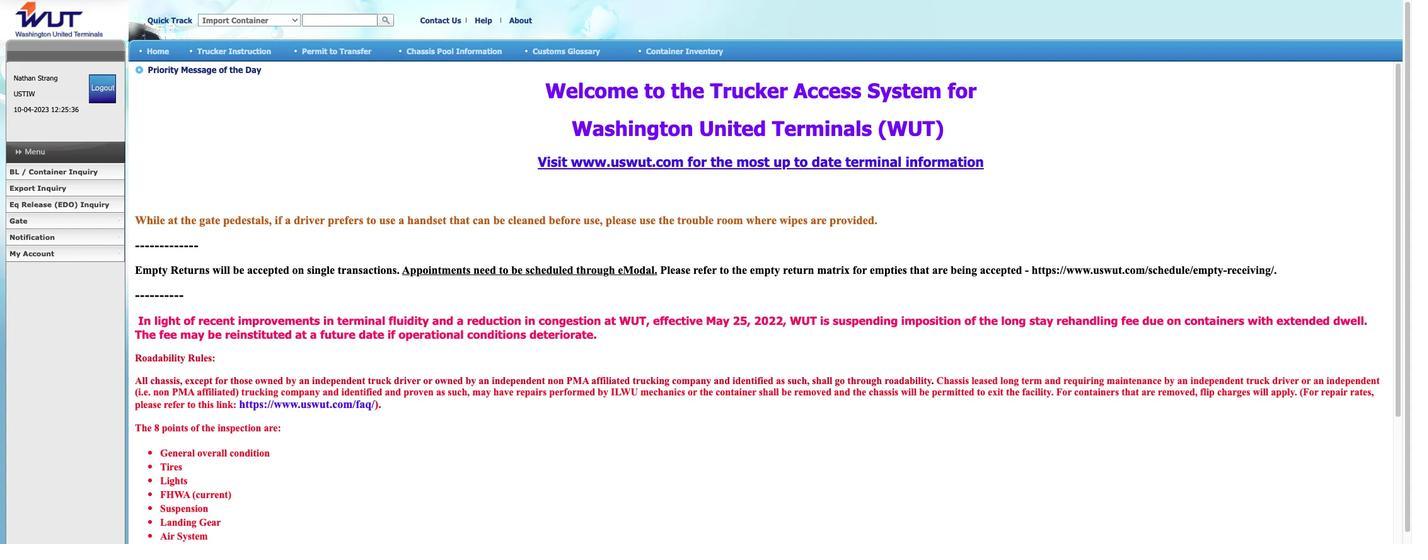 Task type: describe. For each thing, give the bounding box(es) containing it.
customs
[[533, 46, 565, 55]]

help
[[475, 16, 492, 25]]

account
[[23, 250, 54, 258]]

/
[[22, 168, 26, 176]]

instruction
[[229, 46, 271, 55]]

gate link
[[6, 213, 125, 229]]

about
[[509, 16, 532, 25]]

inquiry for (edo)
[[80, 200, 109, 209]]

contact us link
[[420, 16, 461, 25]]

export inquiry
[[9, 184, 66, 192]]

inquiry inside export inquiry link
[[37, 184, 66, 192]]

2023
[[34, 105, 49, 113]]

nathan strang
[[14, 74, 58, 82]]

10-
[[14, 105, 24, 113]]

glossary
[[568, 46, 600, 55]]

login image
[[89, 74, 116, 103]]

bl
[[9, 168, 19, 176]]

permit to transfer
[[302, 46, 371, 55]]

us
[[452, 16, 461, 25]]

information
[[456, 46, 502, 55]]

contact us
[[420, 16, 461, 25]]

track
[[171, 16, 192, 25]]

strang
[[38, 74, 58, 82]]

notification
[[9, 233, 55, 241]]

eq release (edo) inquiry
[[9, 200, 109, 209]]

trucker
[[197, 46, 226, 55]]

nathan
[[14, 74, 36, 82]]



Task type: vqa. For each thing, say whether or not it's contained in the screenshot.
the inquiry within the Eq Release (EDO) Inquiry Link
no



Task type: locate. For each thing, give the bounding box(es) containing it.
1 horizontal spatial container
[[646, 46, 683, 55]]

0 horizontal spatial container
[[29, 168, 67, 176]]

export
[[9, 184, 35, 192]]

10-04-2023 12:25:36
[[14, 105, 79, 113]]

inquiry inside bl / container inquiry link
[[69, 168, 98, 176]]

eq release (edo) inquiry link
[[6, 197, 125, 213]]

help link
[[475, 16, 492, 25]]

trucker instruction
[[197, 46, 271, 55]]

contact
[[420, 16, 449, 25]]

permit
[[302, 46, 327, 55]]

my account link
[[6, 246, 125, 262]]

inventory
[[685, 46, 723, 55]]

quick
[[148, 16, 169, 25]]

gate
[[9, 217, 27, 225]]

None text field
[[302, 14, 378, 26]]

customs glossary
[[533, 46, 600, 55]]

notification link
[[6, 229, 125, 246]]

0 vertical spatial container
[[646, 46, 683, 55]]

chassis pool information
[[407, 46, 502, 55]]

my
[[9, 250, 21, 258]]

quick track
[[148, 16, 192, 25]]

2 vertical spatial inquiry
[[80, 200, 109, 209]]

container inventory
[[646, 46, 723, 55]]

to
[[330, 46, 337, 55]]

container left inventory
[[646, 46, 683, 55]]

inquiry down bl / container inquiry
[[37, 184, 66, 192]]

container inside bl / container inquiry link
[[29, 168, 67, 176]]

home
[[147, 46, 169, 55]]

container up export inquiry
[[29, 168, 67, 176]]

inquiry
[[69, 168, 98, 176], [37, 184, 66, 192], [80, 200, 109, 209]]

0 vertical spatial inquiry
[[69, 168, 98, 176]]

about link
[[509, 16, 532, 25]]

04-
[[24, 105, 34, 113]]

chassis
[[407, 46, 435, 55]]

ustiw
[[14, 90, 35, 98]]

pool
[[437, 46, 454, 55]]

1 vertical spatial inquiry
[[37, 184, 66, 192]]

export inquiry link
[[6, 180, 125, 197]]

(edo)
[[54, 200, 78, 209]]

inquiry right (edo)
[[80, 200, 109, 209]]

eq
[[9, 200, 19, 209]]

container
[[646, 46, 683, 55], [29, 168, 67, 176]]

my account
[[9, 250, 54, 258]]

bl / container inquiry
[[9, 168, 98, 176]]

bl / container inquiry link
[[6, 164, 125, 180]]

1 vertical spatial container
[[29, 168, 67, 176]]

inquiry up export inquiry link on the left top of the page
[[69, 168, 98, 176]]

transfer
[[340, 46, 371, 55]]

12:25:36
[[51, 105, 79, 113]]

release
[[21, 200, 52, 209]]

inquiry inside eq release (edo) inquiry link
[[80, 200, 109, 209]]

inquiry for container
[[69, 168, 98, 176]]



